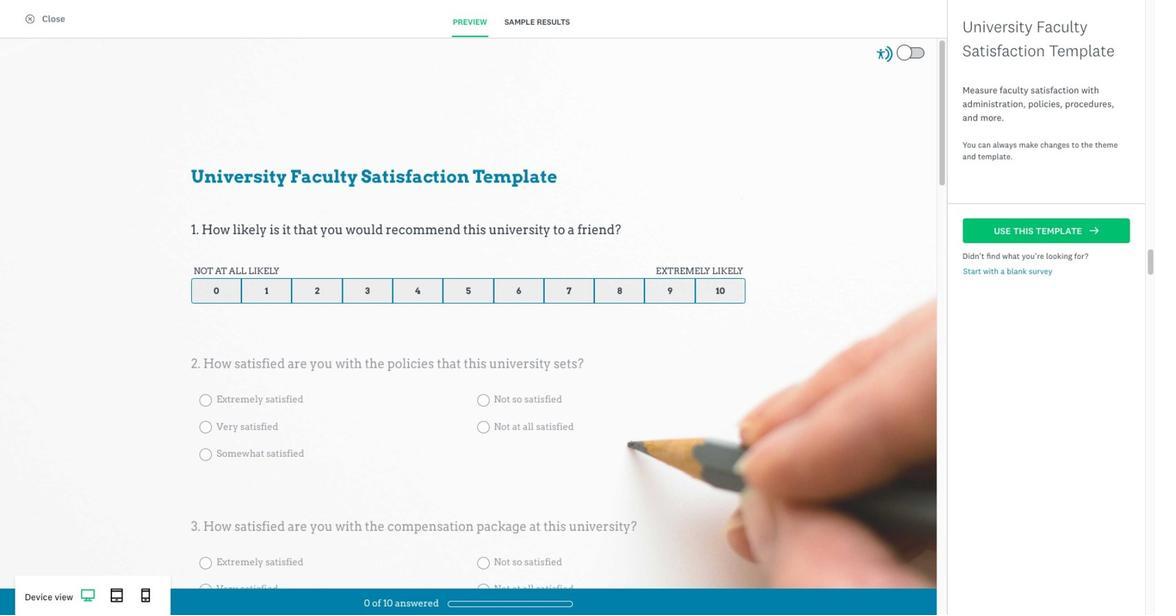 Task type: locate. For each thing, give the bounding box(es) containing it.
3 svg image from the left
[[139, 590, 153, 603]]

k12 distance learning template image
[[762, 82, 911, 179]]

lock image
[[558, 278, 568, 287]]

0 vertical spatial lock image
[[558, 87, 568, 97]]

svg image
[[81, 590, 95, 603], [110, 590, 124, 603], [139, 590, 153, 603]]

1 horizontal spatial lock image
[[727, 278, 736, 287]]

university faculty satisfaction template image
[[763, 272, 910, 370]]

1 horizontal spatial svg image
[[110, 590, 124, 603]]

2 horizontal spatial svg image
[[139, 590, 153, 603]]

2 svg image from the left
[[110, 590, 124, 603]]

quiz - periodic table of elements image
[[594, 272, 741, 370]]

tab list
[[437, 9, 586, 37]]

0 horizontal spatial svg image
[[81, 590, 95, 603]]

1 vertical spatial lock image
[[727, 278, 736, 287]]

0 horizontal spatial lock image
[[558, 87, 568, 97]]

quiz - capitals of the world image
[[426, 272, 573, 370]]

lock image
[[558, 87, 568, 97], [727, 278, 736, 287]]

lock image for quiz - periodic table of elements image
[[727, 278, 736, 287]]



Task type: vqa. For each thing, say whether or not it's contained in the screenshot.
the right Lock icon
yes



Task type: describe. For each thing, give the bounding box(es) containing it.
documentclone image
[[38, 38, 48, 47]]

arrowright image
[[1090, 227, 1099, 236]]

k-12 parent survey image
[[594, 82, 741, 179]]

alumni registration form image
[[594, 463, 741, 560]]

university instructor evaluation template image
[[426, 463, 573, 560]]

lock image for general high school satisfaction template image
[[558, 87, 568, 97]]

general high school satisfaction template image
[[426, 82, 573, 179]]

1 svg image from the left
[[81, 590, 95, 603]]

xcircle image
[[25, 14, 35, 23]]



